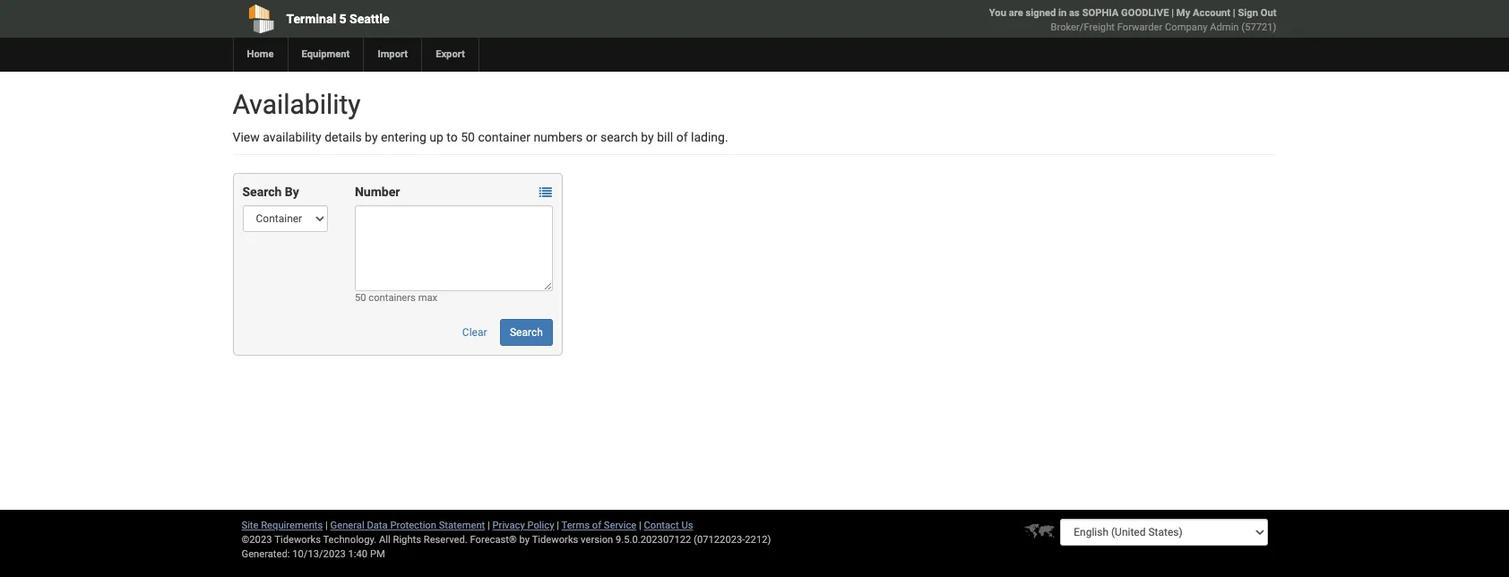 Task type: describe. For each thing, give the bounding box(es) containing it.
©2023 tideworks
[[242, 534, 321, 546]]

(57721)
[[1242, 22, 1277, 33]]

import link
[[363, 38, 421, 72]]

account
[[1193, 7, 1231, 19]]

50 containers max
[[355, 292, 437, 304]]

my
[[1177, 7, 1191, 19]]

contact
[[644, 520, 679, 531]]

home link
[[233, 38, 287, 72]]

terminal 5 seattle link
[[233, 0, 652, 38]]

1 horizontal spatial of
[[676, 130, 688, 144]]

9.5.0.202307122
[[616, 534, 691, 546]]

signed
[[1026, 7, 1056, 19]]

to
[[447, 130, 458, 144]]

you are signed in as sophia goodlive | my account | sign out broker/freight forwarder company admin (57721)
[[989, 7, 1277, 33]]

equipment link
[[287, 38, 363, 72]]

| up forecast®
[[488, 520, 490, 531]]

1:40
[[348, 549, 368, 560]]

us
[[682, 520, 693, 531]]

forecast®
[[470, 534, 517, 546]]

privacy policy link
[[493, 520, 554, 531]]

export link
[[421, 38, 479, 72]]

1 horizontal spatial 50
[[461, 130, 475, 144]]

goodlive
[[1121, 7, 1169, 19]]

10/13/2023
[[292, 549, 346, 560]]

Number text field
[[355, 205, 553, 291]]

my account link
[[1177, 7, 1231, 19]]

site requirements link
[[242, 520, 323, 531]]

sophia
[[1082, 7, 1119, 19]]

or
[[586, 130, 597, 144]]

out
[[1261, 7, 1277, 19]]

container
[[478, 130, 531, 144]]

0 horizontal spatial by
[[365, 130, 378, 144]]

show list image
[[539, 187, 552, 199]]

service
[[604, 520, 637, 531]]

by
[[285, 185, 299, 199]]

in
[[1059, 7, 1067, 19]]

sign
[[1238, 7, 1258, 19]]

version
[[581, 534, 613, 546]]

contact us link
[[644, 520, 693, 531]]

search button
[[500, 319, 553, 346]]

view availability details by entering up to 50 container numbers or search by bill of lading.
[[233, 130, 728, 144]]

max
[[418, 292, 437, 304]]

lading.
[[691, 130, 728, 144]]

import
[[378, 48, 408, 60]]

by inside site requirements | general data protection statement | privacy policy | terms of service | contact us ©2023 tideworks technology. all rights reserved. forecast® by tideworks version 9.5.0.202307122 (07122023-2212) generated: 10/13/2023 1:40 pm
[[519, 534, 530, 546]]

site requirements | general data protection statement | privacy policy | terms of service | contact us ©2023 tideworks technology. all rights reserved. forecast® by tideworks version 9.5.0.202307122 (07122023-2212) generated: 10/13/2023 1:40 pm
[[242, 520, 771, 560]]

policy
[[527, 520, 554, 531]]

data
[[367, 520, 388, 531]]

numbers
[[534, 130, 583, 144]]

equipment
[[302, 48, 350, 60]]

terms of service link
[[562, 520, 637, 531]]

sign out link
[[1238, 7, 1277, 19]]

5
[[339, 12, 347, 26]]

seattle
[[350, 12, 389, 26]]



Task type: locate. For each thing, give the bounding box(es) containing it.
technology.
[[323, 534, 377, 546]]

|
[[1172, 7, 1174, 19], [1233, 7, 1236, 19], [325, 520, 328, 531], [488, 520, 490, 531], [557, 520, 559, 531], [639, 520, 642, 531]]

availability
[[263, 130, 321, 144]]

0 vertical spatial 50
[[461, 130, 475, 144]]

rights
[[393, 534, 421, 546]]

search
[[242, 185, 282, 199], [510, 326, 543, 339]]

reserved.
[[424, 534, 468, 546]]

view
[[233, 130, 260, 144]]

1 horizontal spatial by
[[519, 534, 530, 546]]

search left by
[[242, 185, 282, 199]]

0 vertical spatial search
[[242, 185, 282, 199]]

details
[[325, 130, 362, 144]]

of up version
[[592, 520, 601, 531]]

home
[[247, 48, 274, 60]]

number
[[355, 185, 400, 199]]

search for search by
[[242, 185, 282, 199]]

by down privacy policy link in the bottom of the page
[[519, 534, 530, 546]]

| up 9.5.0.202307122
[[639, 520, 642, 531]]

site
[[242, 520, 259, 531]]

search right clear on the bottom left of the page
[[510, 326, 543, 339]]

forwarder
[[1117, 22, 1163, 33]]

broker/freight
[[1051, 22, 1115, 33]]

50 right to
[[461, 130, 475, 144]]

up
[[430, 130, 444, 144]]

by right details
[[365, 130, 378, 144]]

protection
[[390, 520, 436, 531]]

containers
[[369, 292, 416, 304]]

0 vertical spatial of
[[676, 130, 688, 144]]

generated:
[[242, 549, 290, 560]]

general
[[330, 520, 364, 531]]

0 horizontal spatial 50
[[355, 292, 366, 304]]

| left 'my' on the right top of the page
[[1172, 7, 1174, 19]]

terminal
[[286, 12, 336, 26]]

general data protection statement link
[[330, 520, 485, 531]]

entering
[[381, 130, 426, 144]]

| left general
[[325, 520, 328, 531]]

requirements
[[261, 520, 323, 531]]

pm
[[370, 549, 385, 560]]

0 horizontal spatial of
[[592, 520, 601, 531]]

50 left the containers
[[355, 292, 366, 304]]

of
[[676, 130, 688, 144], [592, 520, 601, 531]]

of right bill
[[676, 130, 688, 144]]

1 vertical spatial search
[[510, 326, 543, 339]]

clear
[[462, 326, 487, 339]]

search by
[[242, 185, 299, 199]]

terms
[[562, 520, 590, 531]]

by left bill
[[641, 130, 654, 144]]

terminal 5 seattle
[[286, 12, 389, 26]]

search
[[600, 130, 638, 144]]

clear button
[[452, 319, 497, 346]]

search inside button
[[510, 326, 543, 339]]

1 vertical spatial of
[[592, 520, 601, 531]]

availability
[[233, 89, 361, 120]]

statement
[[439, 520, 485, 531]]

2212)
[[745, 534, 771, 546]]

company
[[1165, 22, 1208, 33]]

as
[[1069, 7, 1080, 19]]

export
[[436, 48, 465, 60]]

(07122023-
[[694, 534, 745, 546]]

you
[[989, 7, 1006, 19]]

2 horizontal spatial by
[[641, 130, 654, 144]]

| left sign
[[1233, 7, 1236, 19]]

| up "tideworks" in the left bottom of the page
[[557, 520, 559, 531]]

admin
[[1210, 22, 1239, 33]]

1 horizontal spatial search
[[510, 326, 543, 339]]

50
[[461, 130, 475, 144], [355, 292, 366, 304]]

of inside site requirements | general data protection statement | privacy policy | terms of service | contact us ©2023 tideworks technology. all rights reserved. forecast® by tideworks version 9.5.0.202307122 (07122023-2212) generated: 10/13/2023 1:40 pm
[[592, 520, 601, 531]]

by
[[365, 130, 378, 144], [641, 130, 654, 144], [519, 534, 530, 546]]

0 horizontal spatial search
[[242, 185, 282, 199]]

tideworks
[[532, 534, 578, 546]]

are
[[1009, 7, 1023, 19]]

privacy
[[493, 520, 525, 531]]

1 vertical spatial 50
[[355, 292, 366, 304]]

bill
[[657, 130, 673, 144]]

all
[[379, 534, 391, 546]]

search for search
[[510, 326, 543, 339]]



Task type: vqa. For each thing, say whether or not it's contained in the screenshot.
Site Requirements | General Data Protection Statement | Privacy Policy | Terms of Service | Contact Us ©2023 Tideworks Technology. All Rights Reserved. Forecast® by Tideworks version 9.5.0.202307122 (07122023-2212) Generated: 10/13/2023 1:26 PM
no



